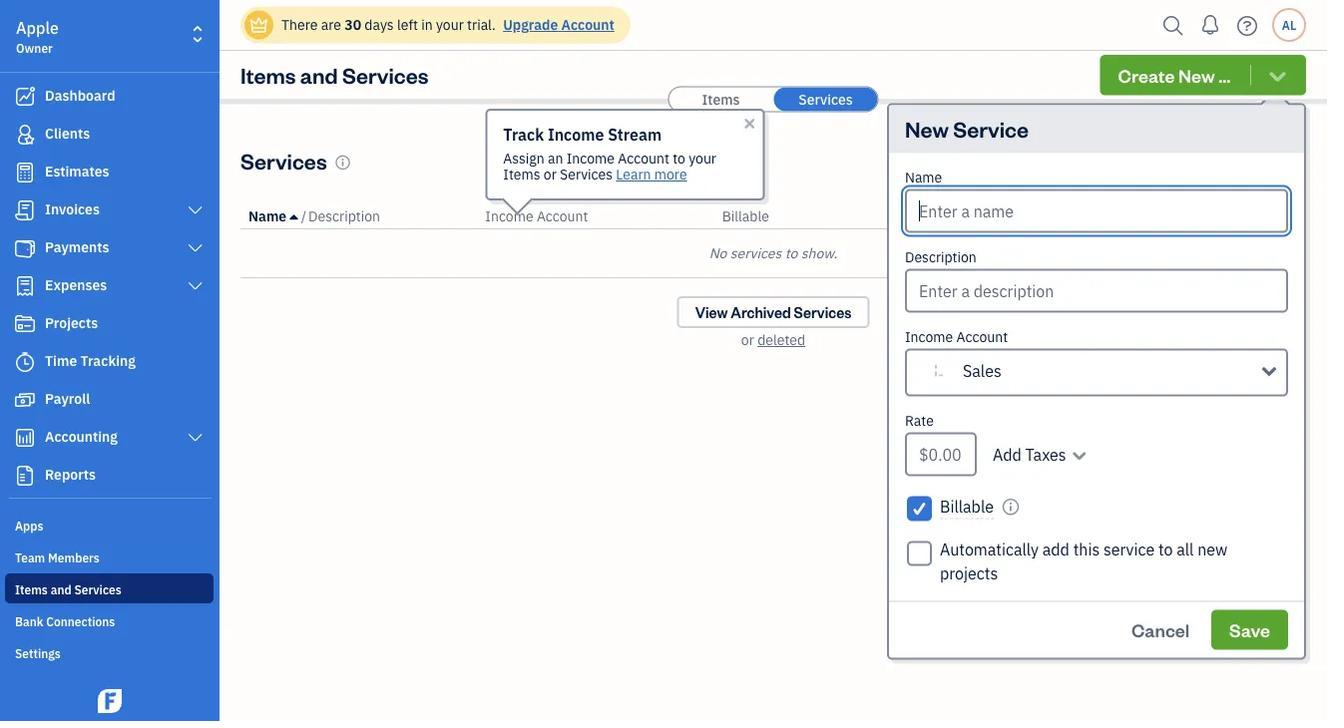 Task type: vqa. For each thing, say whether or not it's contained in the screenshot.
AL dropdown button
yes



Task type: describe. For each thing, give the bounding box(es) containing it.
team members
[[15, 550, 100, 566]]

1 horizontal spatial and
[[300, 61, 338, 89]]

description link
[[308, 207, 380, 226]]

view
[[695, 303, 728, 322]]

invoices
[[45, 200, 100, 219]]

items inside items link
[[702, 90, 740, 108]]

30
[[345, 15, 361, 34]]

dashboard
[[45, 86, 115, 105]]

al
[[1282, 17, 1297, 33]]

account inside assign an income account to your items or services
[[618, 149, 669, 168]]

or inside view archived services or deleted
[[741, 331, 754, 349]]

client image
[[13, 125, 37, 145]]

expense image
[[13, 276, 37, 296]]

account right upgrade
[[561, 15, 615, 34]]

caretup image
[[290, 209, 298, 225]]

always add to projects
[[900, 207, 1043, 226]]

bank connections
[[15, 614, 115, 630]]

add taxes
[[993, 444, 1066, 465]]

save
[[1230, 618, 1270, 642]]

upgrade
[[503, 15, 558, 34]]

0 vertical spatial your
[[436, 15, 464, 34]]

this
[[1073, 539, 1100, 560]]

payment image
[[13, 239, 37, 258]]

0 vertical spatial description
[[308, 207, 380, 226]]

new
[[1198, 539, 1228, 560]]

to right always
[[976, 207, 989, 226]]

no services to show.
[[709, 244, 838, 262]]

view archived services or deleted
[[695, 303, 852, 349]]

always add to projects link
[[900, 207, 1043, 226]]

services inside assign an income account to your items or services
[[560, 165, 613, 184]]

cancel button
[[1114, 610, 1208, 650]]

0 vertical spatial taxes
[[1262, 207, 1298, 226]]

Enter a description text field
[[905, 269, 1288, 313]]

there
[[281, 15, 318, 34]]

always
[[900, 207, 944, 226]]

billable link
[[722, 207, 769, 226]]

payroll link
[[5, 382, 214, 418]]

bank
[[15, 614, 43, 630]]

more
[[654, 165, 687, 184]]

create new … button
[[1100, 55, 1306, 95]]

timer image
[[13, 352, 37, 372]]

chevron large down image for payments
[[186, 241, 205, 256]]

create
[[1118, 63, 1175, 87]]

deleted link
[[758, 331, 805, 349]]

estimates link
[[5, 155, 214, 191]]

income down assign
[[485, 207, 534, 226]]

items inside assign an income account to your items or services
[[503, 165, 540, 184]]

add inside dropdown button
[[993, 444, 1022, 465]]

search image
[[1158, 10, 1190, 40]]

chevron large down image for invoices
[[186, 203, 205, 219]]

tracking
[[80, 352, 136, 370]]

all
[[1177, 539, 1194, 560]]

info image for billable
[[1002, 494, 1020, 518]]

check image
[[910, 498, 929, 518]]

income inside assign an income account to your items or services
[[567, 149, 615, 168]]

items link
[[669, 87, 773, 111]]

new inside button
[[1179, 63, 1215, 87]]

view archived services link
[[677, 296, 870, 328]]

1 horizontal spatial projects
[[992, 207, 1043, 226]]

chevron large down image for accounting
[[186, 430, 205, 446]]

income account link
[[485, 207, 588, 226]]

are
[[321, 15, 341, 34]]

go to help image
[[1232, 10, 1263, 40]]

show.
[[801, 244, 838, 262]]

Rate (USD) text field
[[905, 433, 977, 477]]

assign an income account to your items or services
[[503, 149, 717, 184]]

invoices link
[[5, 193, 214, 229]]

/
[[301, 207, 306, 226]]

add
[[1043, 539, 1070, 560]]

0 horizontal spatial chevrondown image
[[1070, 443, 1089, 467]]

team members link
[[5, 542, 214, 572]]

or inside assign an income account to your items or services
[[544, 165, 557, 184]]

in
[[421, 15, 433, 34]]

0 horizontal spatial name
[[248, 207, 287, 226]]

time tracking
[[45, 352, 136, 370]]

there are 30 days left in your trial. upgrade account
[[281, 15, 615, 34]]

1 vertical spatial description
[[905, 247, 977, 266]]

expenses link
[[5, 268, 214, 304]]

expenses
[[45, 276, 107, 294]]

sales button
[[905, 349, 1288, 397]]

bank connections link
[[5, 606, 214, 636]]

Enter a name text field
[[905, 189, 1288, 233]]

apps link
[[5, 510, 214, 540]]

accounting
[[45, 428, 118, 446]]

services link
[[774, 87, 878, 111]]

deleted
[[758, 331, 805, 349]]

Search text field
[[1025, 143, 1304, 175]]

reports
[[45, 466, 96, 484]]

income up rate
[[905, 327, 953, 346]]

trial.
[[467, 15, 496, 34]]

connections
[[46, 614, 115, 630]]

payments
[[45, 238, 109, 256]]

1 horizontal spatial income account
[[905, 327, 1008, 346]]

payments link
[[5, 231, 214, 266]]

account down an
[[537, 207, 588, 226]]

left
[[397, 15, 418, 34]]

settings
[[15, 646, 61, 662]]

al button
[[1272, 8, 1306, 42]]

days
[[365, 15, 394, 34]]



Task type: locate. For each thing, give the bounding box(es) containing it.
name
[[905, 168, 942, 186], [248, 207, 287, 226]]

0 horizontal spatial billable
[[722, 207, 769, 226]]

1 chevron large down image from the top
[[186, 278, 205, 294]]

projects
[[940, 563, 998, 584]]

0 horizontal spatial info image
[[335, 155, 351, 171]]

1 vertical spatial info image
[[1002, 494, 1020, 518]]

0 vertical spatial billable
[[722, 207, 769, 226]]

1 vertical spatial new
[[905, 115, 949, 143]]

and down the are
[[300, 61, 338, 89]]

chevrondown image right add taxes
[[1070, 443, 1089, 467]]

notifications image
[[1195, 5, 1227, 45]]

stream
[[608, 124, 662, 145]]

chevron large down image down payroll link
[[186, 430, 205, 446]]

crown image
[[248, 14, 269, 35]]

add
[[948, 207, 973, 226], [993, 444, 1022, 465]]

0 vertical spatial and
[[300, 61, 338, 89]]

1 horizontal spatial taxes
[[1262, 207, 1298, 226]]

0 vertical spatial income account
[[485, 207, 588, 226]]

income
[[548, 124, 604, 145], [567, 149, 615, 168], [485, 207, 534, 226], [905, 327, 953, 346]]

save button
[[1212, 610, 1288, 650]]

accounting link
[[5, 420, 214, 456]]

account
[[561, 15, 615, 34], [618, 149, 669, 168], [537, 207, 588, 226], [957, 327, 1008, 346]]

chevron large down image
[[186, 203, 205, 219], [186, 241, 205, 256]]

chevron large down image
[[186, 278, 205, 294], [186, 430, 205, 446]]

freshbooks image
[[94, 690, 126, 714]]

dashboard link
[[5, 79, 214, 115]]

…
[[1219, 63, 1231, 87]]

0 vertical spatial new
[[1179, 63, 1215, 87]]

1 horizontal spatial billable
[[940, 496, 994, 517]]

description
[[308, 207, 380, 226], [905, 247, 977, 266]]

1 vertical spatial name
[[248, 207, 287, 226]]

0 horizontal spatial taxes
[[1025, 444, 1066, 465]]

apple
[[16, 17, 59, 38]]

0 horizontal spatial and
[[51, 582, 72, 598]]

income account down assign
[[485, 207, 588, 226]]

chevrondown image
[[1266, 65, 1289, 85], [1070, 443, 1089, 467]]

chevron large down image left name link
[[186, 203, 205, 219]]

0 vertical spatial chevron large down image
[[186, 278, 205, 294]]

learn more
[[616, 165, 687, 184]]

0 horizontal spatial add
[[948, 207, 973, 226]]

1 horizontal spatial or
[[741, 331, 754, 349]]

archived
[[731, 303, 791, 322]]

1 horizontal spatial your
[[689, 149, 717, 168]]

items and services inside the 'main' element
[[15, 582, 121, 598]]

1 horizontal spatial new
[[1179, 63, 1215, 87]]

income account up the sales
[[905, 327, 1008, 346]]

owner
[[16, 40, 53, 56]]

0 vertical spatial chevrondown image
[[1266, 65, 1289, 85]]

1 vertical spatial and
[[51, 582, 72, 598]]

1 vertical spatial your
[[689, 149, 717, 168]]

service
[[1104, 539, 1155, 560]]

learn
[[616, 165, 651, 184]]

info image for services
[[335, 155, 351, 171]]

chevron large down image for expenses
[[186, 278, 205, 294]]

invoice image
[[13, 201, 37, 221]]

learn more link
[[616, 165, 687, 184]]

assign
[[503, 149, 545, 168]]

automatically add this service to all new projects
[[940, 539, 1228, 584]]

1 horizontal spatial chevrondown image
[[1266, 65, 1289, 85]]

services inside the 'main' element
[[74, 582, 121, 598]]

1 vertical spatial projects
[[45, 314, 98, 332]]

0 horizontal spatial new
[[905, 115, 949, 143]]

1 vertical spatial chevron large down image
[[186, 241, 205, 256]]

chevron large down image inside expenses link
[[186, 278, 205, 294]]

0 vertical spatial name
[[905, 168, 942, 186]]

1 horizontal spatial add
[[993, 444, 1022, 465]]

chevron large down image up projects link
[[186, 278, 205, 294]]

payroll
[[45, 390, 90, 408]]

chevron large down image inside accounting link
[[186, 430, 205, 446]]

0 vertical spatial projects
[[992, 207, 1043, 226]]

items and services
[[241, 61, 429, 89], [15, 582, 121, 598]]

or up income account link
[[544, 165, 557, 184]]

report image
[[13, 466, 37, 486]]

projects
[[992, 207, 1043, 226], [45, 314, 98, 332]]

1 horizontal spatial info image
[[1002, 494, 1020, 518]]

your inside assign an income account to your items or services
[[689, 149, 717, 168]]

projects down the service
[[992, 207, 1043, 226]]

account down the stream
[[618, 149, 669, 168]]

apps
[[15, 518, 43, 534]]

create new … button
[[1100, 55, 1306, 95]]

2 chevron large down image from the top
[[186, 430, 205, 446]]

chevron large down image inside invoices link
[[186, 203, 205, 219]]

projects link
[[5, 306, 214, 342]]

dashboard image
[[13, 87, 37, 107]]

to left show.
[[785, 244, 798, 262]]

0 vertical spatial items and services
[[241, 61, 429, 89]]

your right in
[[436, 15, 464, 34]]

main element
[[0, 0, 269, 722]]

create new …
[[1118, 63, 1231, 87]]

estimates
[[45, 162, 109, 181]]

income down 'track income stream'
[[567, 149, 615, 168]]

settings link
[[5, 638, 214, 668]]

0 horizontal spatial or
[[544, 165, 557, 184]]

0 vertical spatial chevron large down image
[[186, 203, 205, 219]]

add taxes button
[[985, 443, 1089, 467]]

items and services down the are
[[241, 61, 429, 89]]

1 vertical spatial income account
[[905, 327, 1008, 346]]

money image
[[13, 390, 37, 410]]

1 horizontal spatial items and services
[[241, 61, 429, 89]]

estimate image
[[13, 163, 37, 183]]

name link
[[248, 207, 301, 226]]

info image up automatically
[[1002, 494, 1020, 518]]

description right /
[[308, 207, 380, 226]]

track income stream
[[503, 124, 662, 145]]

0 horizontal spatial items and services
[[15, 582, 121, 598]]

info image
[[335, 155, 351, 171], [1002, 494, 1020, 518]]

items inside items and services link
[[15, 582, 48, 598]]

projects down expenses
[[45, 314, 98, 332]]

projects inside projects link
[[45, 314, 98, 332]]

track
[[503, 124, 544, 145]]

1 vertical spatial taxes
[[1025, 444, 1066, 465]]

info image up description link
[[335, 155, 351, 171]]

time
[[45, 352, 77, 370]]

billable up services
[[722, 207, 769, 226]]

an
[[548, 149, 563, 168]]

your right more
[[689, 149, 717, 168]]

services inside view archived services or deleted
[[794, 303, 852, 322]]

1 vertical spatial chevrondown image
[[1070, 443, 1089, 467]]

cancel
[[1132, 618, 1190, 642]]

to inside assign an income account to your items or services
[[673, 149, 685, 168]]

services
[[342, 61, 429, 89], [799, 90, 853, 108], [241, 146, 327, 175], [560, 165, 613, 184], [794, 303, 852, 322], [74, 582, 121, 598]]

0 vertical spatial info image
[[335, 155, 351, 171]]

new
[[1179, 63, 1215, 87], [905, 115, 949, 143]]

1 vertical spatial add
[[993, 444, 1022, 465]]

members
[[48, 550, 100, 566]]

1 vertical spatial or
[[741, 331, 754, 349]]

items and services link
[[5, 574, 214, 604]]

your
[[436, 15, 464, 34], [689, 149, 717, 168]]

add right always
[[948, 207, 973, 226]]

1 vertical spatial items and services
[[15, 582, 121, 598]]

0 vertical spatial or
[[544, 165, 557, 184]]

items and services up bank connections
[[15, 582, 121, 598]]

close image
[[742, 116, 758, 132]]

new left the service
[[905, 115, 949, 143]]

1 horizontal spatial description
[[905, 247, 977, 266]]

services
[[730, 244, 782, 262]]

to inside the automatically add this service to all new projects
[[1159, 539, 1173, 560]]

income up an
[[548, 124, 604, 145]]

1 vertical spatial chevron large down image
[[186, 430, 205, 446]]

chevrondown image down al
[[1266, 65, 1289, 85]]

to right 'learn'
[[673, 149, 685, 168]]

project image
[[13, 314, 37, 334]]

upgrade account link
[[499, 15, 615, 34]]

items
[[241, 61, 296, 89], [702, 90, 740, 108], [503, 165, 540, 184], [15, 582, 48, 598]]

chevron large down image up expenses link
[[186, 241, 205, 256]]

chart image
[[13, 428, 37, 448]]

no
[[709, 244, 727, 262]]

name up always
[[905, 168, 942, 186]]

add right rate (usd) text box
[[993, 444, 1022, 465]]

account up the sales
[[957, 327, 1008, 346]]

rate
[[905, 411, 934, 430]]

new service
[[905, 115, 1029, 143]]

or down archived
[[741, 331, 754, 349]]

chevrondown image inside create new … button
[[1266, 65, 1289, 85]]

service
[[953, 115, 1029, 143]]

reports link
[[5, 458, 214, 494]]

apple owner
[[16, 17, 59, 56]]

sales
[[963, 360, 1002, 381]]

income account
[[485, 207, 588, 226], [905, 327, 1008, 346]]

taxes inside add taxes dropdown button
[[1025, 444, 1066, 465]]

1 horizontal spatial name
[[905, 168, 942, 186]]

to left the all
[[1159, 539, 1173, 560]]

clients
[[45, 124, 90, 143]]

0 vertical spatial add
[[948, 207, 973, 226]]

automatically
[[940, 539, 1039, 560]]

0 horizontal spatial income account
[[485, 207, 588, 226]]

2 chevron large down image from the top
[[186, 241, 205, 256]]

1 vertical spatial billable
[[940, 496, 994, 517]]

and inside the 'main' element
[[51, 582, 72, 598]]

billable right check icon
[[940, 496, 994, 517]]

0 horizontal spatial your
[[436, 15, 464, 34]]

time tracking link
[[5, 344, 214, 380]]

0 horizontal spatial description
[[308, 207, 380, 226]]

new left …
[[1179, 63, 1215, 87]]

clients link
[[5, 117, 214, 153]]

name left caretup icon
[[248, 207, 287, 226]]

team
[[15, 550, 45, 566]]

1 chevron large down image from the top
[[186, 203, 205, 219]]

0 horizontal spatial projects
[[45, 314, 98, 332]]

description down always
[[905, 247, 977, 266]]

and down team members
[[51, 582, 72, 598]]



